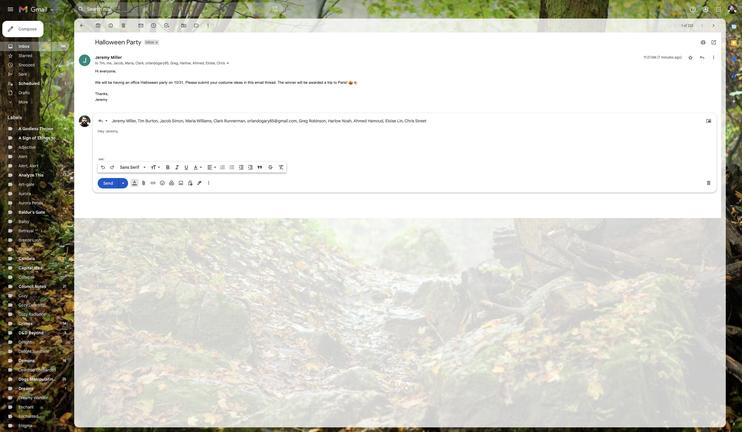 Task type: vqa. For each thing, say whether or not it's contained in the screenshot.
trip
yes



Task type: describe. For each thing, give the bounding box(es) containing it.
drafts link
[[19, 90, 30, 95]]

1 for analyze this
[[65, 173, 66, 177]]

dewdrop enchanted
[[19, 367, 56, 373]]

betrayal link
[[19, 228, 34, 233]]

Message Body text field
[[98, 128, 712, 153]]

1 horizontal spatial eloise
[[385, 118, 396, 124]]

report spam image
[[108, 23, 114, 28]]

brutality
[[19, 247, 34, 252]]

enchant
[[19, 404, 34, 410]]

, up 10/31. at the left top of page
[[178, 61, 179, 65]]

aurora link
[[19, 191, 31, 196]]

indent less ‪(⌘[)‬ image
[[238, 164, 244, 170]]

idea
[[34, 265, 42, 271]]

a godless throne link
[[19, 126, 53, 131]]

more
[[19, 99, 28, 105]]

dreams link
[[19, 386, 34, 391]]

lin
[[397, 118, 403, 124]]

an
[[125, 80, 130, 85]]

jeremy inside thanks, jeremy
[[95, 97, 107, 102]]

search mail image
[[76, 4, 86, 14]]

223
[[688, 23, 694, 28]]

enchanted link
[[19, 414, 38, 419]]

settings image
[[702, 6, 709, 13]]

1 of 223
[[682, 23, 694, 28]]

williams
[[197, 118, 212, 124]]

dreams
[[19, 386, 34, 391]]

dogs
[[19, 377, 29, 382]]

enigma link
[[19, 423, 32, 428]]

quote ‪(⌘⇧9)‬ image
[[257, 164, 263, 170]]

alert, alert
[[19, 163, 38, 168]]

alert, alert link
[[19, 163, 38, 168]]

sunshine
[[32, 349, 49, 354]]

strikethrough ‪(⌘⇧x)‬ image
[[268, 164, 273, 170]]

email
[[255, 80, 264, 85]]

jeremy miller , tim burton , jacob simon , maria williams , clark runnerman , orlandogary85@gmail.com , greg robinson , harlow noah , ahmed hamoud , eloise lin , chris street
[[112, 118, 426, 124]]

bulleted list ‪(⌘⇧8)‬ image
[[229, 164, 235, 170]]

more image
[[205, 23, 211, 28]]

, left the runnerman
[[212, 118, 213, 124]]

art-
[[19, 182, 26, 187]]

a
[[324, 80, 326, 85]]

crimes
[[19, 321, 33, 326]]

ago)
[[675, 55, 682, 59]]

send
[[103, 180, 113, 186]]

noah
[[342, 118, 352, 124]]

1 vertical spatial harlow
[[328, 118, 341, 124]]

0 horizontal spatial jacob
[[113, 61, 123, 65]]

snoozed link
[[19, 62, 35, 68]]

, left me
[[105, 61, 106, 65]]

0 horizontal spatial halloween
[[95, 38, 125, 46]]

compose button
[[2, 21, 44, 37]]

, left the williams
[[183, 118, 184, 124]]

office
[[131, 80, 140, 85]]

formatting options toolbar
[[98, 162, 286, 173]]

scheduled
[[19, 81, 40, 86]]

not starred image
[[688, 55, 694, 60]]

starred link
[[19, 53, 32, 58]]

add to tasks image
[[164, 23, 169, 28]]

0 vertical spatial tim
[[99, 61, 105, 65]]

baldur's
[[19, 210, 35, 215]]

on
[[169, 80, 173, 85]]

scheduled link
[[19, 81, 40, 86]]

orlandogary85
[[145, 61, 169, 65]]

d&d
[[19, 330, 28, 335]]

the
[[278, 80, 284, 85]]

enchant link
[[19, 404, 34, 410]]

1 for baldur's gate
[[65, 210, 66, 214]]

capital
[[19, 265, 33, 271]]

, left lin
[[383, 118, 384, 124]]

👻 image
[[353, 81, 358, 85]]

, left orlandogary85@gmail.com
[[245, 118, 246, 124]]

indent more ‪(⌘])‬ image
[[248, 164, 253, 170]]

analyze
[[19, 173, 34, 178]]

, left orlandogary85
[[144, 61, 145, 65]]

1 vertical spatial alert
[[29, 163, 38, 168]]

, left 'burton'
[[136, 118, 137, 124]]

underline ‪(⌘u)‬ image
[[184, 165, 189, 170]]

21 for candela
[[63, 256, 66, 261]]

godless
[[22, 126, 38, 131]]

labels heading
[[8, 115, 61, 121]]

sans serif
[[120, 165, 139, 170]]

me
[[107, 61, 112, 65]]

aurora for aurora petals
[[19, 200, 31, 206]]

delete image
[[121, 23, 126, 28]]

come
[[56, 135, 68, 141]]

sent
[[19, 72, 27, 77]]

dewdrop enchanted link
[[19, 367, 56, 373]]

more button
[[0, 97, 70, 107]]

demons link
[[19, 358, 35, 363]]

alert,
[[19, 163, 28, 168]]

1 for dreams
[[65, 386, 66, 391]]

snooze image
[[151, 23, 157, 28]]

art-gate
[[19, 182, 34, 187]]

orlandogary85@gmail.com
[[247, 118, 297, 124]]

everyone,
[[100, 69, 116, 73]]

toggle confidential mode image
[[187, 180, 193, 186]]

wander
[[34, 395, 48, 400]]

demons
[[19, 358, 35, 363]]

insert files using drive image
[[169, 180, 175, 186]]

enigma
[[19, 423, 32, 428]]

3 for scheduled
[[64, 81, 66, 86]]

25
[[62, 377, 66, 381]]

a sign of things to come
[[19, 135, 68, 141]]

bold ‪(⌘b)‬ image
[[165, 164, 171, 170]]

thanks, jeremy
[[95, 92, 109, 102]]

2 horizontal spatial to
[[334, 80, 337, 85]]

archive image
[[95, 23, 101, 28]]

1 vertical spatial tim
[[138, 118, 144, 124]]

cozy link
[[19, 293, 28, 298]]

gate
[[26, 182, 34, 187]]

insert photo image
[[178, 180, 184, 186]]

type of response image
[[98, 118, 104, 124]]

cozy for cozy dewdrop
[[19, 302, 28, 308]]

baldur's gate
[[19, 210, 45, 215]]

adjective link
[[19, 145, 36, 150]]

hey jeremy,
[[98, 129, 119, 133]]

1 horizontal spatial halloween
[[141, 80, 158, 85]]

labels image
[[194, 23, 199, 28]]

support image
[[689, 6, 696, 13]]

inbox for the inbox button
[[145, 40, 154, 44]]

serif
[[130, 165, 139, 170]]

0 vertical spatial greg
[[170, 61, 178, 65]]

trip
[[327, 80, 333, 85]]

delight for delight sunshine
[[19, 349, 32, 354]]

snoozed
[[19, 62, 35, 68]]

1 vertical spatial chris
[[405, 118, 414, 124]]

dreamy wander link
[[19, 395, 48, 400]]

cozy dewdrop
[[19, 302, 45, 308]]

brutality link
[[19, 247, 34, 252]]

d&d beyond
[[19, 330, 44, 335]]

dogs manipulating time link
[[19, 377, 66, 382]]

jeremy for jeremy miller , tim burton , jacob simon , maria williams , clark runnerman , orlandogary85@gmail.com , greg robinson , harlow noah , ahmed hamoud , eloise lin , chris street
[[112, 118, 125, 124]]

2 be from the left
[[304, 80, 308, 85]]

1 will from the left
[[102, 80, 107, 85]]

hey
[[98, 129, 104, 133]]

2 will from the left
[[297, 80, 303, 85]]

capital idea link
[[19, 265, 42, 271]]



Task type: locate. For each thing, give the bounding box(es) containing it.
2 vertical spatial to
[[51, 135, 55, 141]]

enchanted up manipulating
[[36, 367, 56, 373]]

1 horizontal spatial inbox
[[145, 40, 154, 44]]

discard draft ‪(⌘⇧d)‬ image
[[706, 180, 712, 186]]

more options image
[[207, 180, 210, 186]]

this
[[248, 80, 254, 85]]

1 vertical spatial 21
[[63, 284, 66, 288]]

send button
[[98, 178, 119, 188]]

simon
[[172, 118, 183, 124]]

, right me
[[123, 61, 124, 65]]

0 horizontal spatial will
[[102, 80, 107, 85]]

burton
[[145, 118, 158, 124]]

2 vertical spatial cozy
[[19, 312, 28, 317]]

0 horizontal spatial miller
[[111, 55, 122, 60]]

1 horizontal spatial be
[[304, 80, 308, 85]]

1 horizontal spatial ahmed
[[354, 118, 367, 124]]

winner
[[285, 80, 296, 85]]

awarded
[[309, 80, 323, 85]]

1 vertical spatial halloween
[[141, 80, 158, 85]]

3 for d&d beyond
[[64, 331, 66, 335]]

1 vertical spatial greg
[[299, 118, 308, 124]]

0 vertical spatial miller
[[111, 55, 122, 60]]

2 vertical spatial jeremy
[[112, 118, 125, 124]]

be left awarded
[[304, 80, 308, 85]]

jeremy miller
[[95, 55, 122, 60]]

gmail image
[[19, 3, 50, 15]]

back to inbox image
[[79, 23, 85, 28]]

cozy up crimes
[[19, 312, 28, 317]]

1 for a sign of things to come
[[65, 136, 66, 140]]

1 vertical spatial jacob
[[160, 118, 171, 124]]

1 vertical spatial aurora
[[19, 200, 31, 206]]

3 cozy from the top
[[19, 312, 28, 317]]

collapse link
[[19, 275, 34, 280]]

0 vertical spatial aurora
[[19, 191, 31, 196]]

d&d beyond link
[[19, 330, 44, 335]]

ahmed
[[193, 61, 204, 65], [354, 118, 367, 124]]

insert emoji ‪(⌘⇧2)‬ image
[[159, 180, 165, 186]]

to tim , me , jacob , maria , clark , orlandogary85 , greg , harlow , ahmed , eloise , chris
[[95, 61, 225, 65]]

1 left 223
[[682, 23, 683, 28]]

insert signature image
[[197, 180, 202, 186]]

clark right the williams
[[214, 118, 223, 124]]

1 vertical spatial miller
[[126, 118, 136, 124]]

delight for the delight link
[[19, 340, 32, 345]]

your
[[210, 80, 218, 85]]

0 vertical spatial clark
[[135, 61, 144, 65]]

ideas
[[234, 80, 243, 85]]

1 vertical spatial enchanted
[[19, 414, 38, 419]]

0 horizontal spatial be
[[108, 80, 112, 85]]

more send options image
[[120, 180, 126, 186]]

miller for jeremy miller , tim burton , jacob simon , maria williams , clark runnerman , orlandogary85@gmail.com , greg robinson , harlow noah , ahmed hamoud , eloise lin , chris street
[[126, 118, 136, 124]]

11:27 am
[[644, 55, 657, 59]]

1 cozy from the top
[[19, 293, 28, 298]]

1 vertical spatial delight
[[19, 349, 32, 354]]

main menu image
[[7, 6, 14, 13]]

delight link
[[19, 340, 32, 345]]

undo ‪(⌘z)‬ image
[[100, 164, 106, 170]]

0 vertical spatial of
[[684, 23, 687, 28]]

0 vertical spatial cozy
[[19, 293, 28, 298]]

miller
[[111, 55, 122, 60], [126, 118, 136, 124]]

numbered list ‪(⌘⇧7)‬ image
[[220, 164, 226, 170]]

breeze lush
[[19, 237, 41, 243]]

will right winner
[[297, 80, 303, 85]]

0 horizontal spatial inbox
[[19, 44, 30, 49]]

cozy dewdrop link
[[19, 302, 45, 308]]

aurora down aurora link
[[19, 200, 31, 206]]

0 horizontal spatial clark
[[135, 61, 144, 65]]

, left noah
[[326, 118, 327, 124]]

remove formatting ‪(⌘\)‬ image
[[278, 164, 284, 170]]

ahmed up submit
[[193, 61, 204, 65]]

1 horizontal spatial will
[[297, 80, 303, 85]]

1 right idea
[[65, 266, 66, 270]]

Not starred checkbox
[[688, 55, 694, 60]]

we will be having an office halloween party on 10/31. please submit your costume ideas in this email thread. the winner will be awarded a trip to paris!
[[95, 80, 349, 85]]

maria
[[125, 61, 134, 65], [186, 118, 196, 124]]

cozy down the council
[[19, 293, 28, 298]]

to up hi
[[95, 61, 98, 65]]

move to image
[[181, 23, 187, 28]]

of right 'sign'
[[32, 135, 36, 141]]

1 aurora from the top
[[19, 191, 31, 196]]

cozy down cozy link
[[19, 302, 28, 308]]

drafts
[[19, 90, 30, 95]]

of inside the labels navigation
[[32, 135, 36, 141]]

0 vertical spatial to
[[95, 61, 98, 65]]

jacob
[[113, 61, 123, 65], [160, 118, 171, 124]]

0 horizontal spatial greg
[[170, 61, 178, 65]]

,
[[105, 61, 106, 65], [112, 61, 112, 65], [123, 61, 124, 65], [134, 61, 135, 65], [144, 61, 145, 65], [169, 61, 169, 65], [178, 61, 179, 65], [191, 61, 192, 65], [204, 61, 205, 65], [215, 61, 216, 65], [136, 118, 137, 124], [158, 118, 159, 124], [183, 118, 184, 124], [212, 118, 213, 124], [245, 118, 246, 124], [297, 118, 298, 124], [326, 118, 327, 124], [352, 118, 353, 124], [383, 118, 384, 124], [403, 118, 404, 124]]

1 down '4'
[[65, 136, 66, 140]]

miller left 'burton'
[[126, 118, 136, 124]]

, up 'office'
[[134, 61, 135, 65]]

to right trip
[[334, 80, 337, 85]]

aurora petals link
[[19, 200, 43, 206]]

miller up me
[[111, 55, 122, 60]]

tab list
[[726, 19, 742, 411]]

, left show details icon
[[215, 61, 216, 65]]

will right we
[[102, 80, 107, 85]]

compose
[[19, 26, 37, 32]]

inbox for inbox 'link'
[[19, 44, 30, 49]]

jeremy up me
[[95, 55, 110, 60]]

a left godless
[[19, 126, 21, 131]]

this
[[35, 173, 44, 178]]

0 horizontal spatial alert
[[19, 154, 27, 159]]

cozy for cozy link
[[19, 293, 28, 298]]

inbox inside the labels navigation
[[19, 44, 30, 49]]

0 horizontal spatial chris
[[217, 61, 225, 65]]

0 vertical spatial enchanted
[[36, 367, 56, 373]]

aurora
[[19, 191, 31, 196], [19, 200, 31, 206]]

1 vertical spatial 3
[[64, 331, 66, 335]]

party
[[126, 38, 141, 46]]

throne
[[39, 126, 53, 131]]

candela
[[19, 256, 35, 261]]

0 vertical spatial maria
[[125, 61, 134, 65]]

0 vertical spatial 21
[[63, 256, 66, 261]]

dewdrop down demons link
[[19, 367, 35, 373]]

1 vertical spatial ahmed
[[354, 118, 367, 124]]

time
[[56, 377, 66, 382]]

jeremy down thanks,
[[95, 97, 107, 102]]

1 vertical spatial a
[[19, 135, 21, 141]]

1 horizontal spatial clark
[[214, 118, 223, 124]]

1 vertical spatial of
[[32, 135, 36, 141]]

harlow left noah
[[328, 118, 341, 124]]

1 a from the top
[[19, 126, 21, 131]]

jeremy for jeremy miller
[[95, 55, 110, 60]]

146
[[60, 44, 66, 48]]

aurora down art-gate link
[[19, 191, 31, 196]]

11:27 am (7 minutes ago) cell
[[644, 55, 682, 60]]

older image
[[711, 23, 717, 28]]

miller for jeremy miller
[[111, 55, 122, 60]]

capital idea
[[19, 265, 42, 271]]

candela link
[[19, 256, 35, 261]]

beyond
[[29, 330, 44, 335]]

1 horizontal spatial harlow
[[328, 118, 341, 124]]

chris left show details icon
[[217, 61, 225, 65]]

0 vertical spatial 3
[[64, 81, 66, 86]]

labels
[[8, 115, 22, 121]]

1 vertical spatial clark
[[214, 118, 223, 124]]

hamoud
[[368, 118, 383, 124]]

cozy radiance link
[[19, 312, 46, 317]]

1 vertical spatial cozy
[[19, 302, 28, 308]]

, left simon
[[158, 118, 159, 124]]

1 vertical spatial jeremy
[[95, 97, 107, 102]]

2 3 from the top
[[64, 331, 66, 335]]

11:27 am (7 minutes ago)
[[644, 55, 682, 59]]

aurora petals
[[19, 200, 43, 206]]

be left having at the top left of page
[[108, 80, 112, 85]]

thread.
[[265, 80, 277, 85]]

italic ‪(⌘i)‬ image
[[174, 164, 180, 170]]

tim left 'burton'
[[138, 118, 144, 124]]

manipulating
[[30, 377, 56, 382]]

1 horizontal spatial miller
[[126, 118, 136, 124]]

0 vertical spatial alert
[[19, 154, 27, 159]]

eloise left show details icon
[[206, 61, 215, 65]]

2 21 from the top
[[63, 284, 66, 288]]

0 horizontal spatial tim
[[99, 61, 105, 65]]

21
[[63, 256, 66, 261], [63, 284, 66, 288]]

1 horizontal spatial of
[[684, 23, 687, 28]]

greg left the robinson
[[299, 118, 308, 124]]

to left come
[[51, 135, 55, 141]]

ahmed right noah
[[354, 118, 367, 124]]

attach files image
[[141, 180, 147, 186]]

0 horizontal spatial eloise
[[206, 61, 215, 65]]

insert link ‪(⌘k)‬ image
[[150, 180, 156, 186]]

2 aurora from the top
[[19, 200, 31, 206]]

council
[[19, 284, 34, 289]]

0 horizontal spatial to
[[51, 135, 55, 141]]

a for a godless throne
[[19, 126, 21, 131]]

1 horizontal spatial greg
[[299, 118, 308, 124]]

1 vertical spatial dewdrop
[[19, 367, 35, 373]]

mark as unread image
[[138, 23, 144, 28]]

enchanted down the enchant link
[[19, 414, 38, 419]]

sent link
[[19, 72, 27, 77]]

0 horizontal spatial harlow
[[180, 61, 191, 65]]

sign
[[22, 135, 31, 141]]

breeze lush link
[[19, 237, 41, 243]]

2 a from the top
[[19, 135, 21, 141]]

advanced search options image
[[269, 3, 281, 15]]

adjective
[[19, 145, 36, 150]]

jeremy,
[[105, 129, 119, 133]]

, up submit
[[204, 61, 205, 65]]

inbox button
[[144, 40, 155, 45]]

0 vertical spatial a
[[19, 126, 21, 131]]

a godless throne
[[19, 126, 53, 131]]

21 for council notes
[[63, 284, 66, 288]]

0 vertical spatial halloween
[[95, 38, 125, 46]]

maria right simon
[[186, 118, 196, 124]]

labels navigation
[[0, 19, 74, 432]]

hi
[[95, 69, 99, 73]]

2 cozy from the top
[[19, 302, 28, 308]]

show trimmed content image
[[98, 158, 105, 161]]

, left street
[[403, 118, 404, 124]]

inbox up the starred
[[19, 44, 30, 49]]

0 vertical spatial chris
[[217, 61, 225, 65]]

1 vertical spatial to
[[334, 80, 337, 85]]

1 right "gate"
[[65, 210, 66, 214]]

, up please on the left top of page
[[191, 61, 192, 65]]

alert up analyze this
[[29, 163, 38, 168]]

0 vertical spatial dewdrop
[[29, 302, 45, 308]]

eloise left lin
[[385, 118, 396, 124]]

inbox inside button
[[145, 40, 154, 44]]

of left 223
[[684, 23, 687, 28]]

1 horizontal spatial tim
[[138, 118, 144, 124]]

0 vertical spatial harlow
[[180, 61, 191, 65]]

submit
[[198, 80, 209, 85]]

notes
[[35, 284, 46, 289]]

petals
[[32, 200, 43, 206]]

2 delight from the top
[[19, 349, 32, 354]]

1 for capital idea
[[65, 266, 66, 270]]

delight down d&d
[[19, 340, 32, 345]]

1 be from the left
[[108, 80, 112, 85]]

street
[[415, 118, 426, 124]]

Search mail text field
[[87, 6, 255, 12]]

0 vertical spatial jeremy
[[95, 55, 110, 60]]

1 right this
[[65, 173, 66, 177]]

a
[[19, 126, 21, 131], [19, 135, 21, 141]]

show details image
[[226, 61, 230, 65]]

, down jeremy miller
[[112, 61, 112, 65]]

0 horizontal spatial ahmed
[[193, 61, 204, 65]]

redo ‪(⌘y)‬ image
[[109, 164, 115, 170]]

inbox link
[[19, 44, 30, 49]]

jacob right me
[[113, 61, 123, 65]]

1 horizontal spatial chris
[[405, 118, 414, 124]]

1 vertical spatial eloise
[[385, 118, 396, 124]]

jacob left simon
[[160, 118, 171, 124]]

council notes
[[19, 284, 46, 289]]

jeremy up jeremy,
[[112, 118, 125, 124]]

1 horizontal spatial maria
[[186, 118, 196, 124]]

hi everyone,
[[95, 69, 117, 73]]

chris right lin
[[405, 118, 414, 124]]

dogs manipulating time
[[19, 377, 66, 382]]

robinson
[[309, 118, 326, 124]]

halloween left party
[[141, 80, 158, 85]]

alert up alert,
[[19, 154, 27, 159]]

minutes
[[661, 55, 674, 59]]

radiance
[[29, 312, 46, 317]]

🎃 image
[[349, 81, 353, 85]]

a sign of things to come link
[[19, 135, 68, 141]]

None search field
[[74, 2, 283, 16]]

halloween up jeremy miller
[[95, 38, 125, 46]]

starred
[[19, 53, 32, 58]]

a for a sign of things to come
[[19, 135, 21, 141]]

0 horizontal spatial of
[[32, 135, 36, 141]]

0 vertical spatial jacob
[[113, 61, 123, 65]]

, left the robinson
[[297, 118, 298, 124]]

please
[[185, 80, 197, 85]]

lush
[[32, 237, 41, 243]]

1 3 from the top
[[64, 81, 66, 86]]

halloween
[[95, 38, 125, 46], [141, 80, 158, 85]]

1 horizontal spatial jacob
[[160, 118, 171, 124]]

cozy for cozy radiance
[[19, 312, 28, 317]]

0 vertical spatial eloise
[[206, 61, 215, 65]]

aurora for aurora link
[[19, 191, 31, 196]]

cozy
[[19, 293, 28, 298], [19, 302, 28, 308], [19, 312, 28, 317]]

0 vertical spatial delight
[[19, 340, 32, 345]]

ballsy
[[19, 219, 29, 224]]

to inside the labels navigation
[[51, 135, 55, 141]]

, up on
[[169, 61, 169, 65]]

1 horizontal spatial to
[[95, 61, 98, 65]]

alert link
[[19, 154, 27, 159]]

0 horizontal spatial maria
[[125, 61, 134, 65]]

greg right orlandogary85
[[170, 61, 178, 65]]

sans
[[120, 165, 129, 170]]

inbox right the party
[[145, 40, 154, 44]]

1 vertical spatial maria
[[186, 118, 196, 124]]

, left hamoud
[[352, 118, 353, 124]]

tim left me
[[99, 61, 105, 65]]

a left 'sign'
[[19, 135, 21, 141]]

1 down 25
[[65, 386, 66, 391]]

clark left orlandogary85
[[135, 61, 144, 65]]

dewdrop up radiance
[[29, 302, 45, 308]]

art-gate link
[[19, 182, 34, 187]]

10/31.
[[174, 80, 184, 85]]

maria up an
[[125, 61, 134, 65]]

1 delight from the top
[[19, 340, 32, 345]]

delight down the delight link
[[19, 349, 32, 354]]

harlow up please on the left top of page
[[180, 61, 191, 65]]

dreamy wander
[[19, 395, 48, 400]]

sans serif option
[[119, 164, 142, 170]]

0 vertical spatial ahmed
[[193, 61, 204, 65]]

1 horizontal spatial alert
[[29, 163, 38, 168]]

1 21 from the top
[[63, 256, 66, 261]]



